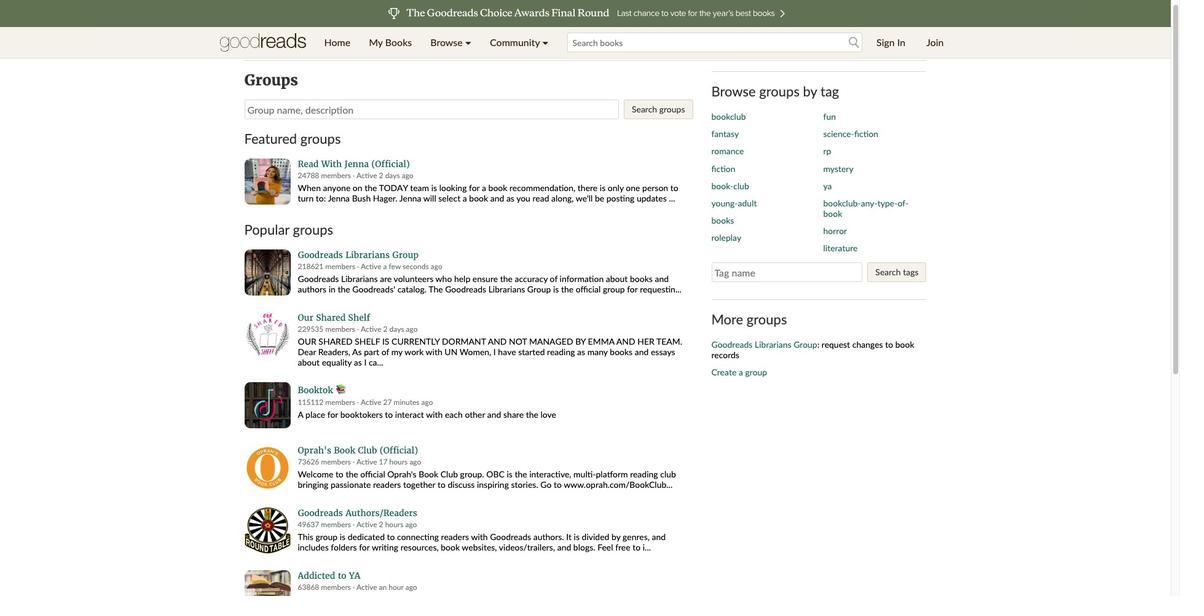 Task type: describe. For each thing, give the bounding box(es) containing it.
goodreads down more
[[712, 339, 753, 350]]

it
[[566, 532, 572, 542]]

an
[[379, 583, 387, 592]]

create a group
[[712, 367, 768, 378]]

for inside read with jenna (official) 24788 members · active 2 days ago when anyone on the today team is looking for a book recommendation, there is only one person to turn to: jenna bush hager.  jenna will select a book and as you read along, we'll be posting updates ...
[[469, 183, 480, 193]]

goodreads up 49637
[[298, 508, 343, 519]]

24788
[[298, 171, 319, 180]]

0 horizontal spatial i
[[364, 357, 367, 368]]

multi-
[[574, 469, 596, 480]]

about inside our shared shelf 229535 members · active 2 days ago our shared shelf is currently dormant and not managed by emma and her team. dear readers,   as part of my work with un women, i have started reading as many books and essays about equality as i ca...
[[298, 357, 320, 368]]

fiction link
[[712, 163, 736, 174]]

with inside the goodreads authors/readers 49637 members · active 2 hours ago this group is dedicated to connecting readers with goodreads authors. it is divided by genres, and includes folders for writing resources, book websites, videos/trailers, and blogs.  feel free to i...
[[471, 532, 488, 542]]

the right welcome
[[346, 469, 358, 480]]

dedicated
[[348, 532, 385, 542]]

with inside our shared shelf 229535 members · active 2 days ago our shared shelf is currently dormant and not managed by emma and her team. dear readers,   as part of my work with un women, i have started reading as many books and essays about equality as i ca...
[[426, 347, 443, 357]]

together
[[403, 480, 436, 490]]

books inside our shared shelf 229535 members · active 2 days ago our shared shelf is currently dormant and not managed by emma and her team. dear readers,   as part of my work with un women, i have started reading as many books and essays about equality as i ca...
[[610, 347, 633, 357]]

our
[[298, 336, 317, 347]]

romance link
[[712, 146, 744, 156]]

27 minutes ago element
[[383, 398, 433, 407]]

to inside booktok 📚 115112 members · active 27 minutes ago a place for booktokers to interact with each other and share the love
[[385, 409, 393, 420]]

managed
[[529, 336, 573, 347]]

horror link
[[824, 226, 847, 236]]

shared
[[316, 312, 346, 323]]

with
[[321, 159, 342, 170]]

▾ for community ▾
[[543, 36, 549, 48]]

help
[[454, 274, 471, 284]]

members inside booktok 📚 115112 members · active 27 minutes ago a place for booktokers to interact with each other and share the love
[[325, 398, 355, 407]]

catalog.
[[398, 284, 427, 294]]

1 horizontal spatial fiction
[[855, 129, 879, 139]]

groups for browse
[[760, 83, 800, 100]]

equality
[[322, 357, 352, 368]]

platform
[[596, 469, 628, 480]]

when
[[298, 183, 321, 193]]

and inside booktok 📚 115112 members · active 27 minutes ago a place for booktokers to interact with each other and share the love
[[488, 409, 501, 420]]

roleplay
[[712, 233, 742, 243]]

ensure
[[473, 274, 498, 284]]

115112
[[298, 398, 324, 407]]

bush
[[352, 193, 371, 204]]

Search groups search field
[[244, 100, 619, 119]]

is right it
[[574, 532, 580, 542]]

book inside bookclub-any-type-of- book
[[824, 208, 843, 219]]

writing
[[372, 542, 399, 553]]

request
[[822, 339, 851, 350]]

a
[[298, 409, 303, 420]]

this
[[298, 532, 314, 542]]

to inside addicted to ya 63868 members · active an hour ago
[[338, 571, 347, 582]]

popular groups
[[244, 221, 333, 238]]

goodreads authors/readers 49637 members · active 2 hours ago this group is dedicated to connecting readers with goodreads authors. it is divided by genres, and includes folders for writing resources, book websites, videos/trailers, and blogs.  feel free to i...
[[298, 508, 666, 553]]

hours inside the goodreads authors/readers 49637 members · active 2 hours ago this group is dedicated to connecting readers with goodreads authors. it is divided by genres, and includes folders for writing resources, book websites, videos/trailers, and blogs.  feel free to i...
[[385, 520, 404, 529]]

books inside goodreads librarians group 218621 members · active a few seconds ago goodreads librarians are volunteers who help ensure the accuracy of information about books and authors in the goodreads' catalog. the goodreads librarians group is the official group for requestin...
[[630, 274, 653, 284]]

reading inside our shared shelf 229535 members · active 2 days ago our shared shelf is currently dormant and not managed by emma and her team. dear readers,   as part of my work with un women, i have started reading as many books and essays about equality as i ca...
[[547, 347, 575, 357]]

:
[[818, 339, 820, 350]]

stories.
[[511, 480, 538, 490]]

in
[[329, 284, 336, 294]]

0 horizontal spatial as
[[354, 357, 362, 368]]

one
[[626, 183, 640, 193]]

community ▾
[[490, 36, 549, 48]]

is right "team"
[[431, 183, 437, 193]]

1 vertical spatial group
[[746, 367, 768, 378]]

active inside our shared shelf 229535 members · active 2 days ago our shared shelf is currently dormant and not managed by emma and her team. dear readers,   as part of my work with un women, i have started reading as many books and essays about equality as i ca...
[[361, 325, 382, 334]]

0 vertical spatial club
[[734, 181, 749, 191]]

active inside booktok 📚 115112 members · active 27 minutes ago a place for booktokers to interact with each other and share the love
[[361, 398, 382, 407]]

addicted to ya 63868 members · active an hour ago
[[298, 571, 417, 592]]

groups for popular
[[293, 221, 333, 238]]

· inside addicted to ya 63868 members · active an hour ago
[[353, 583, 355, 592]]

fun link
[[824, 111, 836, 122]]

book-club
[[712, 181, 749, 191]]

and inside goodreads librarians group 218621 members · active a few seconds ago goodreads librarians are volunteers who help ensure the accuracy of information about books and authors in the goodreads' catalog. the goodreads librarians group is the official group for requestin...
[[655, 274, 669, 284]]

is inside oprah's book club (official) 73626 members · active 17 hours ago welcome to the official oprah's book club group. obc is the interactive, multi-platform reading club bringing passionate readers together to discuss inspiring stories.  go to www.oprah.com/bookclub...
[[507, 469, 513, 480]]

essays
[[651, 347, 676, 357]]

groups
[[244, 71, 298, 90]]

official inside oprah's book club (official) 73626 members · active 17 hours ago welcome to the official oprah's book club group. obc is the interactive, multi-platform reading club bringing passionate readers together to discuss inspiring stories.  go to www.oprah.com/bookclub...
[[360, 469, 385, 480]]

book down read with jenna (official) link
[[489, 183, 508, 193]]

goodreads librarians group image
[[244, 250, 291, 296]]

the inside read with jenna (official) 24788 members · active 2 days ago when anyone on the today team is looking for a book recommendation, there is only one person to turn to: jenna bush hager.  jenna will select a book and as you read along, we'll be posting updates ...
[[365, 183, 377, 193]]

as
[[352, 347, 362, 357]]

(official) for read with jenna (official)
[[372, 159, 410, 170]]

2 days ago element for our shared shelf
[[383, 325, 418, 334]]

is
[[382, 336, 390, 347]]

members inside the goodreads authors/readers 49637 members · active 2 hours ago this group is dedicated to connecting readers with goodreads authors. it is divided by genres, and includes folders for writing resources, book websites, videos/trailers, and blogs.  feel free to i...
[[321, 520, 351, 529]]

goodreads authors/readers image
[[244, 508, 291, 554]]

includes
[[298, 542, 329, 553]]

bookclub-
[[824, 198, 861, 208]]

young-adult
[[712, 198, 757, 208]]

and inside read with jenna (official) 24788 members · active 2 days ago when anyone on the today team is looking for a book recommendation, there is only one person to turn to: jenna bush hager.  jenna will select a book and as you read along, we'll be posting updates ...
[[491, 193, 504, 204]]

groups for more
[[747, 311, 787, 328]]

discuss
[[448, 480, 475, 490]]

the right ensure
[[500, 274, 513, 284]]

along,
[[552, 193, 574, 204]]

goodreads'
[[353, 284, 395, 294]]

17 hours ago element
[[379, 457, 421, 467]]

goodreads up 218621
[[298, 250, 343, 261]]

· inside read with jenna (official) 24788 members · active 2 days ago when anyone on the today team is looking for a book recommendation, there is only one person to turn to: jenna bush hager.  jenna will select a book and as you read along, we'll be posting updates ...
[[353, 171, 355, 180]]

vote in the final round of the 2023 goodreads choice awards image
[[94, 0, 1078, 27]]

club inside oprah's book club (official) 73626 members · active 17 hours ago welcome to the official oprah's book club group. obc is the interactive, multi-platform reading club bringing passionate readers together to discuss inspiring stories.  go to www.oprah.com/bookclub...
[[661, 469, 676, 480]]

2 inside our shared shelf 229535 members · active 2 days ago our shared shelf is currently dormant and not managed by emma and her team. dear readers,   as part of my work with un women, i have started reading as many books and essays about equality as i ca...
[[383, 325, 388, 334]]

· inside our shared shelf 229535 members · active 2 days ago our shared shelf is currently dormant and not managed by emma and her team. dear readers,   as part of my work with un women, i have started reading as many books and essays about equality as i ca...
[[357, 325, 359, 334]]

many
[[588, 347, 608, 357]]

ago inside our shared shelf 229535 members · active 2 days ago our shared shelf is currently dormant and not managed by emma and her team. dear readers,   as part of my work with un women, i have started reading as many books and essays about equality as i ca...
[[406, 325, 418, 334]]

sign in link
[[868, 27, 915, 58]]

resources,
[[401, 542, 439, 553]]

ya
[[349, 571, 361, 582]]

popular
[[244, 221, 290, 238]]

· inside goodreads librarians group 218621 members · active a few seconds ago goodreads librarians are volunteers who help ensure the accuracy of information about books and authors in the goodreads' catalog. the goodreads librarians group is the official group for requestin...
[[357, 262, 359, 271]]

browse ▾ button
[[421, 27, 481, 58]]

browse for browse groups by tag
[[712, 83, 756, 100]]

more groups
[[712, 311, 787, 328]]

members inside oprah's book club (official) 73626 members · active 17 hours ago welcome to the official oprah's book club group. obc is the interactive, multi-platform reading club bringing passionate readers together to discuss inspiring stories.  go to www.oprah.com/bookclub...
[[321, 457, 351, 467]]

in
[[898, 36, 906, 48]]

to:
[[316, 193, 326, 204]]

: request changes to book records
[[712, 339, 915, 360]]

group inside goodreads librarians group 218621 members · active a few seconds ago goodreads librarians are volunteers who help ensure the accuracy of information about books and authors in the goodreads' catalog. the goodreads librarians group is the official group for requestin...
[[603, 284, 625, 294]]

my
[[392, 347, 403, 357]]

ago inside oprah's book club (official) 73626 members · active 17 hours ago welcome to the official oprah's book club group. obc is the interactive, multi-platform reading club bringing passionate readers together to discuss inspiring stories.  go to www.oprah.com/bookclub...
[[410, 457, 421, 467]]

blogs.
[[574, 542, 596, 553]]

hours inside oprah's book club (official) 73626 members · active 17 hours ago welcome to the official oprah's book club group. obc is the interactive, multi-platform reading club bringing passionate readers together to discuss inspiring stories.  go to www.oprah.com/bookclub...
[[390, 457, 408, 467]]

read with jenna (official) image
[[244, 159, 291, 205]]

few
[[389, 262, 401, 271]]

to right welcome
[[336, 469, 344, 480]]

group for goodreads librarians group
[[794, 339, 818, 350]]

booktokers
[[340, 409, 383, 420]]

our
[[298, 312, 314, 323]]

group inside the goodreads authors/readers 49637 members · active 2 hours ago this group is dedicated to connecting readers with goodreads authors. it is divided by genres, and includes folders for writing resources, book websites, videos/trailers, and blogs.  feel free to i...
[[316, 532, 338, 542]]

goodreads librarians group
[[712, 339, 818, 350]]

place
[[306, 409, 325, 420]]

browse for browse ▾
[[431, 36, 463, 48]]

information
[[560, 274, 604, 284]]

read with jenna (official) link
[[298, 159, 693, 170]]

0 horizontal spatial club
[[358, 445, 377, 456]]

un
[[445, 347, 458, 357]]

1 horizontal spatial by
[[803, 83, 817, 100]]

adult
[[738, 198, 757, 208]]

each
[[445, 409, 463, 420]]

is left dedicated
[[340, 532, 346, 542]]

librarians up our shared shelf link on the bottom
[[489, 284, 525, 294]]

0 horizontal spatial fiction
[[712, 163, 736, 174]]

· inside booktok 📚 115112 members · active 27 minutes ago a place for booktokers to interact with each other and share the love
[[357, 398, 359, 407]]

goodreads down 218621
[[298, 274, 339, 284]]

read
[[533, 193, 549, 204]]

literature
[[824, 243, 858, 254]]

jenna right to:
[[328, 193, 350, 204]]

librarians down more groups
[[755, 339, 792, 350]]

· inside oprah's book club (official) 73626 members · active 17 hours ago welcome to the official oprah's book club group. obc is the interactive, multi-platform reading club bringing passionate readers together to discuss inspiring stories.  go to www.oprah.com/bookclub...
[[353, 457, 355, 467]]

0 vertical spatial book
[[334, 445, 355, 456]]

librarians up "few"
[[346, 250, 390, 261]]

to right go
[[554, 480, 562, 490]]

members inside read with jenna (official) 24788 members · active 2 days ago when anyone on the today team is looking for a book recommendation, there is only one person to turn to: jenna bush hager.  jenna will select a book and as you read along, we'll be posting updates ...
[[321, 171, 351, 180]]

49637
[[298, 520, 319, 529]]

create a group link
[[712, 367, 768, 378]]

more
[[712, 311, 744, 328]]

a right create
[[739, 367, 743, 378]]

ya link
[[824, 181, 832, 191]]

community ▾ button
[[481, 27, 558, 58]]

73626
[[298, 457, 319, 467]]

0 horizontal spatial goodreads librarians group link
[[298, 250, 693, 261]]

interact
[[395, 409, 424, 420]]

bookclub-any-type-of- book link
[[824, 198, 909, 219]]

book inside the goodreads authors/readers 49637 members · active 2 hours ago this group is dedicated to connecting readers with goodreads authors. it is divided by genres, and includes folders for writing resources, book websites, videos/trailers, and blogs.  feel free to i...
[[441, 542, 460, 553]]

for inside booktok 📚 115112 members · active 27 minutes ago a place for booktokers to interact with each other and share the love
[[328, 409, 338, 420]]

· inside the goodreads authors/readers 49637 members · active 2 hours ago this group is dedicated to connecting readers with goodreads authors. it is divided by genres, and includes folders for writing resources, book websites, videos/trailers, and blogs.  feel free to i...
[[353, 520, 355, 529]]

addicted
[[298, 571, 335, 582]]

active inside oprah's book club (official) 73626 members · active 17 hours ago welcome to the official oprah's book club group. obc is the interactive, multi-platform reading club bringing passionate readers together to discuss inspiring stories.  go to www.oprah.com/bookclub...
[[357, 457, 377, 467]]

science-
[[824, 129, 855, 139]]



Task type: locate. For each thing, give the bounding box(es) containing it.
0 vertical spatial 2
[[379, 171, 383, 180]]

members inside addicted to ya 63868 members · active an hour ago
[[321, 583, 351, 592]]

· down shelf at the left of the page
[[357, 325, 359, 334]]

as inside read with jenna (official) 24788 members · active 2 days ago when anyone on the today team is looking for a book recommendation, there is only one person to turn to: jenna bush hager.  jenna will select a book and as you read along, we'll be posting updates ...
[[507, 193, 515, 204]]

book up "horror" on the right top of page
[[824, 208, 843, 219]]

of inside our shared shelf 229535 members · active 2 days ago our shared shelf is currently dormant and not managed by emma and her team. dear readers,   as part of my work with un women, i have started reading as many books and essays about equality as i ca...
[[382, 347, 389, 357]]

0 vertical spatial group
[[392, 250, 419, 261]]

started
[[518, 347, 545, 357]]

type-
[[878, 198, 898, 208]]

members
[[321, 171, 351, 180], [325, 262, 355, 271], [325, 325, 355, 334], [325, 398, 355, 407], [321, 457, 351, 467], [321, 520, 351, 529], [321, 583, 351, 592]]

with down goodreads authors/readers link
[[471, 532, 488, 542]]

a right select
[[463, 193, 467, 204]]

Tag name search field
[[712, 263, 863, 282]]

oprah's book club (official) 73626 members · active 17 hours ago welcome to the official oprah's book club group. obc is the interactive, multi-platform reading club bringing passionate readers together to discuss inspiring stories.  go to www.oprah.com/bookclub...
[[298, 445, 676, 490]]

is left only
[[600, 183, 606, 193]]

the
[[365, 183, 377, 193], [500, 274, 513, 284], [338, 284, 350, 294], [561, 284, 574, 294], [526, 409, 539, 420], [346, 469, 358, 480], [515, 469, 527, 480]]

(official) for oprah's book club (official)
[[380, 445, 418, 456]]

recommendation,
[[510, 183, 576, 193]]

home
[[324, 36, 351, 48]]

bookclub link
[[712, 111, 746, 122]]

our shared shelf link
[[298, 312, 693, 323]]

posting
[[607, 193, 635, 204]]

love
[[541, 409, 556, 420]]

ago inside goodreads librarians group 218621 members · active a few seconds ago goodreads librarians are volunteers who help ensure the accuracy of information about books and authors in the goodreads' catalog. the goodreads librarians group is the official group for requestin...
[[431, 262, 443, 271]]

1 horizontal spatial group
[[528, 284, 551, 294]]

1 vertical spatial oprah's
[[388, 469, 417, 480]]

sign
[[877, 36, 895, 48]]

1 vertical spatial days
[[390, 325, 404, 334]]

with inside booktok 📚 115112 members · active 27 minutes ago a place for booktokers to interact with each other and share the love
[[426, 409, 443, 420]]

1 vertical spatial browse
[[712, 83, 756, 100]]

2 vertical spatial group
[[794, 339, 818, 350]]

hour
[[389, 583, 404, 592]]

0 horizontal spatial readers
[[373, 480, 401, 490]]

2 vertical spatial group
[[316, 532, 338, 542]]

members up "in"
[[325, 262, 355, 271]]

active up on
[[357, 171, 377, 180]]

ago inside booktok 📚 115112 members · active 27 minutes ago a place for booktokers to interact with each other and share the love
[[422, 398, 433, 407]]

oprah's up 73626
[[298, 445, 331, 456]]

looking
[[439, 183, 467, 193]]

readers inside oprah's book club (official) 73626 members · active 17 hours ago welcome to the official oprah's book club group. obc is the interactive, multi-platform reading club bringing passionate readers together to discuss inspiring stories.  go to www.oprah.com/bookclub...
[[373, 480, 401, 490]]

members inside goodreads librarians group 218621 members · active a few seconds ago goodreads librarians are volunteers who help ensure the accuracy of information about books and authors in the goodreads' catalog. the goodreads librarians group is the official group for requestin...
[[325, 262, 355, 271]]

an hour ago element
[[379, 583, 417, 592]]

browse
[[431, 36, 463, 48], [712, 83, 756, 100]]

members down with
[[321, 171, 351, 180]]

▾ for browse ▾
[[465, 36, 472, 48]]

0 vertical spatial of
[[550, 274, 558, 284]]

0 vertical spatial club
[[358, 445, 377, 456]]

as left the you
[[507, 193, 515, 204]]

bookclub-any-type-of- book
[[824, 198, 909, 219]]

rp
[[824, 146, 832, 156]]

ago up "team"
[[402, 171, 414, 180]]

0 vertical spatial days
[[385, 171, 400, 180]]

read
[[298, 159, 319, 170]]

goodreads right the
[[445, 284, 486, 294]]

official inside goodreads librarians group 218621 members · active a few seconds ago goodreads librarians are volunteers who help ensure the accuracy of information about books and authors in the goodreads' catalog. the goodreads librarians group is the official group for requestin...
[[576, 284, 601, 294]]

the left love at the bottom left
[[526, 409, 539, 420]]

to inside : request changes to book records
[[886, 339, 894, 350]]

0 vertical spatial about
[[606, 274, 628, 284]]

book-
[[712, 181, 734, 191]]

1 horizontal spatial oprah's
[[388, 469, 417, 480]]

0 horizontal spatial official
[[360, 469, 385, 480]]

browse up "bookclub"
[[712, 83, 756, 100]]

reading inside oprah's book club (official) 73626 members · active 17 hours ago welcome to the official oprah's book club group. obc is the interactive, multi-platform reading club bringing passionate readers together to discuss inspiring stories.  go to www.oprah.com/bookclub...
[[630, 469, 658, 480]]

active up dedicated
[[357, 520, 377, 529]]

and
[[488, 336, 507, 347], [617, 336, 636, 347]]

hours right '17'
[[390, 457, 408, 467]]

None submit
[[624, 100, 693, 119], [868, 263, 927, 282], [624, 100, 693, 119], [868, 263, 927, 282]]

books
[[385, 36, 412, 48]]

feel
[[598, 542, 613, 553]]

book
[[334, 445, 355, 456], [419, 469, 439, 480]]

· up passionate
[[353, 457, 355, 467]]

minutes
[[394, 398, 420, 407]]

2 inside read with jenna (official) 24788 members · active 2 days ago when anyone on the today team is looking for a book recommendation, there is only one person to turn to: jenna bush hager.  jenna will select a book and as you read along, we'll be posting updates ...
[[379, 171, 383, 180]]

jenna up on
[[345, 159, 369, 170]]

(official) inside oprah's book club (official) 73626 members · active 17 hours ago welcome to the official oprah's book club group. obc is the interactive, multi-platform reading club bringing passionate readers together to discuss inspiring stories.  go to www.oprah.com/bookclub...
[[380, 445, 418, 456]]

browse inside "dropdown button"
[[431, 36, 463, 48]]

i...
[[643, 542, 651, 553]]

is inside goodreads librarians group 218621 members · active a few seconds ago goodreads librarians are volunteers who help ensure the accuracy of information about books and authors in the goodreads' catalog. the goodreads librarians group is the official group for requestin...
[[553, 284, 559, 294]]

▾ left community
[[465, 36, 472, 48]]

0 horizontal spatial book
[[334, 445, 355, 456]]

obc
[[486, 469, 505, 480]]

about
[[606, 274, 628, 284], [298, 357, 320, 368]]

2 days ago element for read with jenna (official)
[[379, 171, 414, 180]]

days inside our shared shelf 229535 members · active 2 days ago our shared shelf is currently dormant and not managed by emma and her team. dear readers,   as part of my work with un women, i have started reading as many books and essays about equality as i ca...
[[390, 325, 404, 334]]

1 vertical spatial of
[[382, 347, 389, 357]]

1 horizontal spatial book
[[419, 469, 439, 480]]

members inside our shared shelf 229535 members · active 2 days ago our shared shelf is currently dormant and not managed by emma and her team. dear readers,   as part of my work with un women, i have started reading as many books and essays about equality as i ca...
[[325, 325, 355, 334]]

0 vertical spatial official
[[576, 284, 601, 294]]

work
[[405, 347, 424, 357]]

librarians
[[346, 250, 390, 261], [341, 274, 378, 284], [489, 284, 525, 294], [755, 339, 792, 350]]

to left ya
[[338, 571, 347, 582]]

the right on
[[365, 183, 377, 193]]

1 vertical spatial reading
[[630, 469, 658, 480]]

63868
[[298, 583, 319, 592]]

2 days ago element
[[379, 171, 414, 180], [383, 325, 418, 334]]

books link
[[712, 215, 734, 226]]

0 vertical spatial books
[[712, 215, 734, 226]]

1 horizontal spatial readers
[[441, 532, 469, 542]]

groups up with
[[301, 131, 341, 147]]

seconds
[[403, 262, 429, 271]]

ago up the currently
[[406, 325, 418, 334]]

1 vertical spatial club
[[661, 469, 676, 480]]

2 vertical spatial 2
[[379, 520, 383, 529]]

2 up today
[[379, 171, 383, 180]]

the inside booktok 📚 115112 members · active 27 minutes ago a place for booktokers to interact with each other and share the love
[[526, 409, 539, 420]]

2 ▾ from the left
[[543, 36, 549, 48]]

1 horizontal spatial as
[[507, 193, 515, 204]]

oprah's book club (official) image
[[244, 445, 291, 491]]

0 horizontal spatial club
[[661, 469, 676, 480]]

days up the currently
[[390, 325, 404, 334]]

for right place
[[328, 409, 338, 420]]

group for goodreads librarians group 218621 members · active a few seconds ago goodreads librarians are volunteers who help ensure the accuracy of information about books and authors in the goodreads' catalog. the goodreads librarians group is the official group for requestin...
[[392, 250, 419, 261]]

science-fiction link
[[824, 129, 879, 139]]

about right information
[[606, 274, 628, 284]]

1 horizontal spatial club
[[734, 181, 749, 191]]

1 vertical spatial 2 days ago element
[[383, 325, 418, 334]]

menu containing home
[[315, 27, 558, 58]]

1 horizontal spatial official
[[576, 284, 601, 294]]

0 vertical spatial readers
[[373, 480, 401, 490]]

club
[[734, 181, 749, 191], [661, 469, 676, 480]]

to down 2 hours ago element
[[387, 532, 395, 542]]

of inside goodreads librarians group 218621 members · active a few seconds ago goodreads librarians are volunteers who help ensure the accuracy of information about books and authors in the goodreads' catalog. the goodreads librarians group is the official group for requestin...
[[550, 274, 558, 284]]

group down goodreads librarians group
[[746, 367, 768, 378]]

0 vertical spatial group
[[603, 284, 625, 294]]

reading right "platform"
[[630, 469, 658, 480]]

Search for books to add to your shelves search field
[[567, 33, 863, 52]]

0 horizontal spatial oprah's
[[298, 445, 331, 456]]

1 horizontal spatial reading
[[630, 469, 658, 480]]

2 vertical spatial books
[[610, 347, 633, 357]]

1 ▾ from the left
[[465, 36, 472, 48]]

ago inside read with jenna (official) 24788 members · active 2 days ago when anyone on the today team is looking for a book recommendation, there is only one person to turn to: jenna bush hager.  jenna will select a book and as you read along, we'll be posting updates ...
[[402, 171, 414, 180]]

0 horizontal spatial and
[[488, 336, 507, 347]]

websites,
[[462, 542, 497, 553]]

book up passionate
[[334, 445, 355, 456]]

229535
[[298, 325, 324, 334]]

Search books text field
[[567, 33, 863, 52]]

0 vertical spatial fiction
[[855, 129, 879, 139]]

group.
[[460, 469, 484, 480]]

0 vertical spatial browse
[[431, 36, 463, 48]]

for right looking
[[469, 183, 480, 193]]

· up booktokers
[[357, 398, 359, 407]]

for inside goodreads librarians group 218621 members · active a few seconds ago goodreads librarians are volunteers who help ensure the accuracy of information about books and authors in the goodreads' catalog. the goodreads librarians group is the official group for requestin...
[[627, 284, 638, 294]]

changes
[[853, 339, 883, 350]]

readers right the resources,
[[441, 532, 469, 542]]

1 vertical spatial (official)
[[380, 445, 418, 456]]

1 horizontal spatial ▾
[[543, 36, 549, 48]]

book right looking
[[469, 193, 488, 204]]

as left many
[[577, 347, 585, 357]]

1 vertical spatial by
[[612, 532, 621, 542]]

...
[[669, 193, 675, 204]]

club up adult
[[734, 181, 749, 191]]

0 vertical spatial reading
[[547, 347, 575, 357]]

join
[[927, 36, 944, 48]]

booktok 📚 image
[[244, 382, 291, 429]]

· down ya
[[353, 583, 355, 592]]

1 horizontal spatial and
[[617, 336, 636, 347]]

official up by
[[576, 284, 601, 294]]

to left 'i...'
[[633, 542, 641, 553]]

1 vertical spatial book
[[419, 469, 439, 480]]

▾ inside dropdown button
[[543, 36, 549, 48]]

ago inside the goodreads authors/readers 49637 members · active 2 hours ago this group is dedicated to connecting readers with goodreads authors. it is divided by genres, and includes folders for writing resources, book websites, videos/trailers, and blogs.  feel free to i...
[[405, 520, 417, 529]]

2 horizontal spatial group
[[746, 367, 768, 378]]

young-adult link
[[712, 198, 757, 208]]

tag
[[821, 83, 840, 100]]

2 up is
[[383, 325, 388, 334]]

groups for featured
[[301, 131, 341, 147]]

menu
[[315, 27, 558, 58]]

to down '27'
[[385, 409, 393, 420]]

0 horizontal spatial browse
[[431, 36, 463, 48]]

0 vertical spatial 2 days ago element
[[379, 171, 414, 180]]

our shared shelf image
[[244, 312, 291, 358]]

▾ right community
[[543, 36, 549, 48]]

1 vertical spatial group
[[528, 284, 551, 294]]

to right changes
[[886, 339, 894, 350]]

readers down '17'
[[373, 480, 401, 490]]

1 vertical spatial club
[[441, 469, 458, 480]]

the right accuracy
[[561, 284, 574, 294]]

a few seconds ago element
[[383, 262, 443, 271]]

book right changes
[[896, 339, 915, 350]]

records
[[712, 350, 740, 360]]

booktok 📚 link
[[298, 382, 693, 397]]

(official) up today
[[372, 159, 410, 170]]

(official)
[[372, 159, 410, 170], [380, 445, 418, 456]]

to inside read with jenna (official) 24788 members · active 2 days ago when anyone on the today team is looking for a book recommendation, there is only one person to turn to: jenna bush hager.  jenna will select a book and as you read along, we'll be posting updates ...
[[671, 183, 679, 193]]

volunteers
[[394, 274, 434, 284]]

a down read with jenna (official) link
[[482, 183, 486, 193]]

2 vertical spatial with
[[471, 532, 488, 542]]

(official) inside read with jenna (official) 24788 members · active 2 days ago when anyone on the today team is looking for a book recommendation, there is only one person to turn to: jenna bush hager.  jenna will select a book and as you read along, we'll be posting updates ...
[[372, 159, 410, 170]]

1 vertical spatial with
[[426, 409, 443, 420]]

1 vertical spatial about
[[298, 357, 320, 368]]

fun
[[824, 111, 836, 122]]

members down ya
[[321, 583, 351, 592]]

▾ inside "dropdown button"
[[465, 36, 472, 48]]

1 horizontal spatial browse
[[712, 83, 756, 100]]

for inside the goodreads authors/readers 49637 members · active 2 hours ago this group is dedicated to connecting readers with goodreads authors. it is divided by genres, and includes folders for writing resources, book websites, videos/trailers, and blogs.  feel free to i...
[[359, 542, 370, 553]]

book
[[489, 183, 508, 193], [469, 193, 488, 204], [824, 208, 843, 219], [896, 339, 915, 350], [441, 542, 460, 553]]

1 horizontal spatial goodreads librarians group link
[[712, 339, 818, 350]]

readers,
[[318, 347, 350, 357]]

hager.
[[373, 193, 398, 204]]

is right accuracy
[[553, 284, 559, 294]]

readers inside the goodreads authors/readers 49637 members · active 2 hours ago this group is dedicated to connecting readers with goodreads authors. it is divided by genres, and includes folders for writing resources, book websites, videos/trailers, and blogs.  feel free to i...
[[441, 532, 469, 542]]

days inside read with jenna (official) 24788 members · active 2 days ago when anyone on the today team is looking for a book recommendation, there is only one person to turn to: jenna bush hager.  jenna will select a book and as you read along, we'll be posting updates ...
[[385, 171, 400, 180]]

goodreads
[[298, 250, 343, 261], [298, 274, 339, 284], [445, 284, 486, 294], [712, 339, 753, 350], [298, 508, 343, 519], [490, 532, 531, 542]]

with left each
[[426, 409, 443, 420]]

2 days ago element up is
[[383, 325, 418, 334]]

books
[[712, 215, 734, 226], [630, 274, 653, 284], [610, 347, 633, 357]]

1 horizontal spatial i
[[494, 347, 496, 357]]

team.
[[657, 336, 683, 347]]

women,
[[460, 347, 491, 357]]

0 horizontal spatial group
[[392, 250, 419, 261]]

· up goodreads'
[[357, 262, 359, 271]]

addicted to ya image
[[244, 571, 291, 596]]

welcome
[[298, 469, 333, 480]]

books right many
[[610, 347, 633, 357]]

2 inside the goodreads authors/readers 49637 members · active 2 hours ago this group is dedicated to connecting readers with goodreads authors. it is divided by genres, and includes folders for writing resources, book websites, videos/trailers, and blogs.  feel free to i...
[[379, 520, 383, 529]]

ago right "hour"
[[406, 583, 417, 592]]

1 horizontal spatial of
[[550, 274, 558, 284]]

oprah's down 17 hours ago element
[[388, 469, 417, 480]]

(official) up 17 hours ago element
[[380, 445, 418, 456]]

and inside our shared shelf 229535 members · active 2 days ago our shared shelf is currently dormant and not managed by emma and her team. dear readers,   as part of my work with un women, i have started reading as many books and essays about equality as i ca...
[[635, 347, 649, 357]]

goodreads librarians group link up ensure
[[298, 250, 693, 261]]

reading left by
[[547, 347, 575, 357]]

with left un
[[426, 347, 443, 357]]

218621
[[298, 262, 324, 271]]

shelf
[[348, 312, 370, 323]]

young-
[[712, 198, 738, 208]]

book-club link
[[712, 181, 749, 191]]

ago inside addicted to ya 63868 members · active an hour ago
[[406, 583, 417, 592]]

0 horizontal spatial by
[[612, 532, 621, 542]]

goodreads librarians group 218621 members · active a few seconds ago goodreads librarians are volunteers who help ensure the accuracy of information about books and authors in the goodreads' catalog. the goodreads librarians group is the official group for requestin...
[[298, 250, 682, 294]]

active up shelf
[[361, 325, 382, 334]]

ago up who
[[431, 262, 443, 271]]

1 horizontal spatial group
[[603, 284, 625, 294]]

1 and from the left
[[488, 336, 507, 347]]

1 vertical spatial official
[[360, 469, 385, 480]]

1 vertical spatial fiction
[[712, 163, 736, 174]]

1 vertical spatial goodreads librarians group link
[[712, 339, 818, 350]]

2 horizontal spatial group
[[794, 339, 818, 350]]

active left '17'
[[357, 457, 377, 467]]

active inside read with jenna (official) 24788 members · active 2 days ago when anyone on the today team is looking for a book recommendation, there is only one person to turn to: jenna bush hager.  jenna will select a book and as you read along, we'll be posting updates ...
[[357, 171, 377, 180]]

a left "few"
[[383, 262, 387, 271]]

by inside the goodreads authors/readers 49637 members · active 2 hours ago this group is dedicated to connecting readers with goodreads authors. it is divided by genres, and includes folders for writing resources, book websites, videos/trailers, and blogs.  feel free to i...
[[612, 532, 621, 542]]

0 vertical spatial oprah's
[[298, 445, 331, 456]]

goodreads librarians group link down more groups
[[712, 339, 818, 350]]

0 horizontal spatial reading
[[547, 347, 575, 357]]

1 vertical spatial hours
[[385, 520, 404, 529]]

about inside goodreads librarians group 218621 members · active a few seconds ago goodreads librarians are volunteers who help ensure the accuracy of information about books and authors in the goodreads' catalog. the goodreads librarians group is the official group for requestin...
[[606, 274, 628, 284]]

goodreads down goodreads authors/readers link
[[490, 532, 531, 542]]

0 horizontal spatial about
[[298, 357, 320, 368]]

be
[[595, 193, 605, 204]]

groups left tag
[[760, 83, 800, 100]]

0 vertical spatial (official)
[[372, 159, 410, 170]]

group up a few seconds ago element
[[392, 250, 419, 261]]

browse groups by tag
[[712, 83, 840, 100]]

2 horizontal spatial as
[[577, 347, 585, 357]]

2 down authors/readers
[[379, 520, 383, 529]]

by left tag
[[803, 83, 817, 100]]

1 horizontal spatial club
[[441, 469, 458, 480]]

team
[[410, 183, 429, 193]]

27
[[383, 398, 392, 407]]

interactive,
[[530, 469, 572, 480]]

hours down authors/readers
[[385, 520, 404, 529]]

i
[[494, 347, 496, 357], [364, 357, 367, 368]]

anyone
[[323, 183, 351, 193]]

of right accuracy
[[550, 274, 558, 284]]

ca...
[[369, 357, 383, 368]]

members up folders
[[321, 520, 351, 529]]

books right information
[[630, 274, 653, 284]]

0 vertical spatial by
[[803, 83, 817, 100]]

active inside addicted to ya 63868 members · active an hour ago
[[357, 583, 377, 592]]

1 horizontal spatial about
[[606, 274, 628, 284]]

for left the requestin...
[[627, 284, 638, 294]]

only
[[608, 183, 624, 193]]

books down young-
[[712, 215, 734, 226]]

jenna
[[345, 159, 369, 170], [328, 193, 350, 204], [400, 193, 421, 204]]

0 vertical spatial hours
[[390, 457, 408, 467]]

and left not
[[488, 336, 507, 347]]

0 horizontal spatial of
[[382, 347, 389, 357]]

2
[[379, 171, 383, 180], [383, 325, 388, 334], [379, 520, 383, 529]]

jenna left will
[[400, 193, 421, 204]]

0 vertical spatial goodreads librarians group link
[[298, 250, 693, 261]]

1 vertical spatial books
[[630, 274, 653, 284]]

as left the part
[[354, 357, 362, 368]]

the right "in"
[[338, 284, 350, 294]]

for right folders
[[359, 542, 370, 553]]

active inside the goodreads authors/readers 49637 members · active 2 hours ago this group is dedicated to connecting readers with goodreads authors. it is divided by genres, and includes folders for writing resources, book websites, videos/trailers, and blogs.  feel free to i...
[[357, 520, 377, 529]]

0 vertical spatial with
[[426, 347, 443, 357]]

a inside goodreads librarians group 218621 members · active a few seconds ago goodreads librarians are volunteers who help ensure the accuracy of information about books and authors in the goodreads' catalog. the goodreads librarians group is the official group for requestin...
[[383, 262, 387, 271]]

members up welcome
[[321, 457, 351, 467]]

the right obc
[[515, 469, 527, 480]]

librarians left are
[[341, 274, 378, 284]]

folders
[[331, 542, 357, 553]]

active left an
[[357, 583, 377, 592]]

hours
[[390, 457, 408, 467], [385, 520, 404, 529]]

group left information
[[528, 284, 551, 294]]

0 horizontal spatial ▾
[[465, 36, 472, 48]]

1 vertical spatial 2
[[383, 325, 388, 334]]

groups down turn
[[293, 221, 333, 238]]

community
[[490, 36, 540, 48]]

active inside goodreads librarians group 218621 members · active a few seconds ago goodreads librarians are volunteers who help ensure the accuracy of information about books and authors in the goodreads' catalog. the goodreads librarians group is the official group for requestin...
[[361, 262, 382, 271]]

passionate
[[331, 480, 371, 490]]

to left discuss
[[438, 480, 446, 490]]

2 and from the left
[[617, 336, 636, 347]]

book inside : request changes to book records
[[896, 339, 915, 350]]

ago up together
[[410, 457, 421, 467]]

1 vertical spatial readers
[[441, 532, 469, 542]]

go
[[541, 480, 552, 490]]

2 hours ago element
[[379, 520, 417, 529]]

0 horizontal spatial group
[[316, 532, 338, 542]]

read with jenna (official) 24788 members · active 2 days ago when anyone on the today team is looking for a book recommendation, there is only one person to turn to: jenna bush hager.  jenna will select a book and as you read along, we'll be posting updates ...
[[298, 159, 679, 204]]

free
[[616, 542, 631, 553]]

featured
[[244, 131, 297, 147]]

oprah's book club (official) link
[[298, 445, 693, 456]]

any-
[[861, 198, 878, 208]]

browse right "books"
[[431, 36, 463, 48]]



Task type: vqa. For each thing, say whether or not it's contained in the screenshot.
the "two"
no



